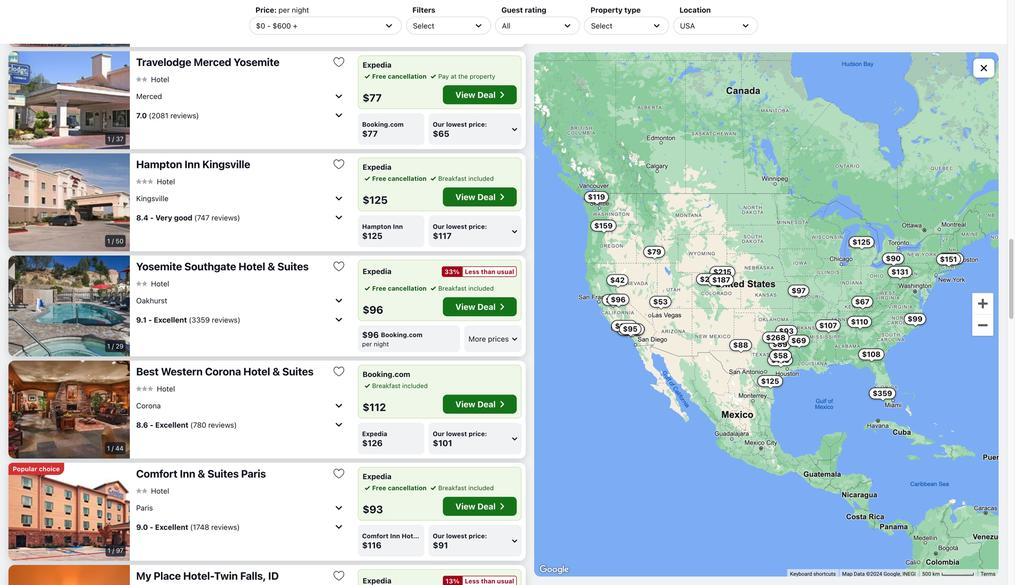 Task type: describe. For each thing, give the bounding box(es) containing it.
hotels
[[402, 532, 423, 540]]

lowest for $112
[[446, 430, 467, 437]]

500 km
[[922, 571, 941, 577]]

$93 inside button
[[779, 327, 794, 335]]

/ for travelodge merced yosemite
[[112, 135, 114, 143]]

0 vertical spatial booking.com
[[362, 121, 404, 128]]

inn for hotels
[[390, 532, 400, 540]]

hampton inn kingsville, (kingsville, usa) image
[[8, 153, 130, 251]]

rating
[[525, 6, 547, 14]]

hotel button for travelodge
[[136, 75, 169, 84]]

0 horizontal spatial $112
[[363, 401, 386, 413]]

my
[[136, 569, 151, 582]]

view deal for $77
[[456, 90, 496, 100]]

free cancellation button for $96
[[363, 284, 427, 293]]

$99 button
[[904, 313, 927, 325]]

$107 button
[[816, 320, 841, 331]]

$90 button
[[882, 253, 905, 264]]

pay at the property
[[438, 73, 496, 80]]

corona inside button
[[136, 401, 161, 410]]

$112 button
[[621, 324, 645, 335]]

our for $77
[[433, 121, 445, 128]]

$125 inside hampton inn $125
[[362, 231, 383, 241]]

$126 button
[[768, 354, 793, 366]]

free cancellation button for $77
[[363, 72, 427, 81]]

9.0
[[136, 523, 148, 531]]

free cancellation for $93
[[372, 484, 427, 492]]

cancellation for $93
[[388, 484, 427, 492]]

/ for comfort inn & suites paris
[[112, 547, 114, 554]]

map region
[[534, 52, 999, 577]]

view deal for $93
[[456, 501, 496, 511]]

hotels.com per night
[[362, 22, 417, 38]]

9.0 - excellent (1748 reviews)
[[136, 523, 240, 531]]

$131 button
[[888, 266, 913, 278]]

keyboard
[[790, 571, 812, 577]]

shortcuts
[[814, 571, 836, 577]]

travelodge merced yosemite
[[136, 56, 280, 68]]

type
[[625, 6, 641, 14]]

0 vertical spatial $77
[[363, 91, 382, 104]]

breakfast included for $125
[[438, 175, 494, 182]]

$108 button
[[859, 349, 885, 360]]

500 km button
[[919, 569, 978, 578]]

best western corona hotel & suites, (corona, usa) image
[[8, 361, 130, 459]]

(747
[[194, 213, 210, 222]]

$108
[[862, 350, 881, 359]]

my place hotel-twin falls, id
[[136, 569, 279, 582]]

view deal for $125
[[456, 192, 496, 202]]

breakfast included button for $93
[[429, 483, 494, 493]]

price: per night
[[256, 6, 309, 14]]

twin
[[214, 569, 238, 582]]

$104 button
[[612, 320, 637, 332]]

breakfast included button for $96
[[429, 284, 494, 293]]

night for price: per night
[[292, 6, 309, 14]]

$268 button
[[763, 332, 790, 343]]

keyboard shortcuts
[[790, 571, 836, 577]]

my place hotel-twin falls, id button
[[136, 569, 324, 582]]

select for filters
[[413, 21, 435, 30]]

view deal button for $77
[[443, 85, 517, 104]]

breakfast for $93
[[438, 484, 467, 492]]

hotel inside 'button'
[[244, 365, 270, 378]]

$95 button
[[619, 323, 641, 335]]

kingsville inside button
[[202, 158, 250, 170]]

$187
[[712, 275, 730, 284]]

$79 button
[[644, 246, 665, 258]]

(2081
[[149, 111, 168, 120]]

comfort inn & suites paris, (paris, usa) image
[[8, 463, 130, 561]]

prices for yosemite southgate hotel & suites, (oakhurst, usa) 'image' on the left's more prices button
[[488, 334, 509, 343]]

cancellation for $96
[[388, 285, 427, 292]]

km
[[933, 571, 940, 577]]

popular choice button
[[8, 463, 64, 475]]

free for $125
[[372, 175, 386, 182]]

1 for hampton
[[107, 237, 110, 245]]

more prices button for days inn bryan, (bryan, usa) image
[[464, 16, 522, 43]]

reviews) right '(2081'
[[170, 111, 199, 120]]

best western corona hotel & suites button
[[136, 365, 324, 378]]

$97
[[792, 286, 806, 295]]

$159 button
[[591, 220, 617, 231]]

breakfast included for $93
[[438, 484, 494, 492]]

$88 button
[[730, 339, 752, 351]]

7.0
[[136, 111, 147, 120]]

deal for $77
[[478, 90, 496, 100]]

cancellation for $77
[[388, 73, 427, 80]]

view deal for $96
[[456, 302, 496, 312]]

reviews) right the (747
[[212, 213, 240, 222]]

more prices for more prices button related to days inn bryan, (bryan, usa) image
[[469, 25, 509, 34]]

our for $93
[[433, 532, 445, 540]]

lowest for $125
[[446, 223, 467, 230]]

falls,
[[240, 569, 266, 582]]

hotel inside button
[[239, 260, 265, 272]]

suites inside button
[[208, 467, 239, 480]]

prices for more prices button related to days inn bryan, (bryan, usa) image
[[488, 25, 509, 34]]

yosemite southgate hotel & suites
[[136, 260, 309, 272]]

best western corona hotel & suites
[[136, 365, 314, 378]]

reviews) for western
[[208, 420, 237, 429]]

excellent for comfort
[[155, 523, 188, 531]]

$42
[[610, 276, 625, 284]]

/ for hampton inn kingsville
[[112, 237, 114, 245]]

$151 button
[[937, 253, 961, 265]]

view for $96
[[456, 302, 476, 312]]

excellent for yosemite
[[154, 315, 187, 324]]

$126 inside expedia $126
[[362, 438, 383, 448]]

free cancellation for $125
[[372, 175, 427, 182]]

50
[[116, 237, 124, 245]]

days inn bryan, (bryan, usa) image
[[8, 0, 130, 47]]

1 for travelodge
[[108, 135, 110, 143]]

hotel button for best
[[136, 384, 175, 393]]

price: for $77
[[469, 121, 487, 128]]

google image
[[537, 563, 572, 577]]

oakhurst button
[[136, 292, 345, 309]]

breakfast included for $96
[[438, 285, 494, 292]]

$69
[[792, 336, 806, 345]]

free cancellation for $77
[[372, 73, 427, 80]]

$67 button
[[852, 296, 873, 308]]

$0
[[256, 21, 265, 30]]

$58 button
[[770, 350, 792, 362]]

$67
[[855, 297, 870, 306]]

excellent for best
[[155, 420, 189, 429]]

my place hotel-twin falls, id, (twin falls, usa) image
[[8, 565, 130, 585]]

view deal button for $96
[[443, 297, 517, 316]]

$77 inside booking.com $77
[[362, 129, 378, 139]]

oakhurst
[[136, 296, 167, 305]]

our lowest price: $91
[[433, 532, 487, 550]]

our lowest price: $117
[[433, 223, 487, 241]]

more for yosemite southgate hotel & suites, (oakhurst, usa) 'image' on the left's more prices button
[[469, 334, 486, 343]]

$59
[[773, 351, 788, 360]]

our lowest price: $65
[[433, 121, 487, 139]]

at
[[451, 73, 457, 80]]

free for $96
[[372, 285, 386, 292]]

$110 $359
[[851, 317, 893, 398]]

included for $93
[[468, 484, 494, 492]]

corona inside 'button'
[[205, 365, 241, 378]]

$59 button
[[770, 350, 792, 361]]

$58
[[773, 351, 788, 360]]

(780
[[190, 420, 206, 429]]

1 vertical spatial booking.com
[[381, 331, 423, 338]]

1 / 97
[[108, 547, 124, 554]]

map data ©2024 google, inegi
[[842, 571, 916, 577]]

$187 button
[[709, 274, 734, 286]]

suites inside 'button'
[[282, 365, 314, 378]]

per for price:
[[279, 6, 290, 14]]

$112 inside $96 $112
[[624, 325, 641, 334]]

travelodge merced yosemite button
[[136, 55, 324, 69]]

$0 - $600 +
[[256, 21, 298, 30]]

expedia for $77
[[363, 60, 392, 69]]

hampton inn kingsville
[[136, 158, 250, 170]]

1 horizontal spatial $125 button
[[849, 236, 875, 248]]

$99
[[908, 315, 923, 323]]

usa
[[680, 21, 695, 30]]

property
[[591, 6, 623, 14]]

more for more prices button related to days inn bryan, (bryan, usa) image
[[469, 25, 486, 34]]

- for hampton inn kingsville
[[150, 213, 154, 222]]

44
[[115, 445, 124, 452]]

$91
[[433, 540, 448, 550]]

hampton inn kingsville button
[[136, 158, 324, 171]]

suites inside button
[[278, 260, 309, 272]]

$215
[[714, 268, 732, 276]]

$239
[[621, 325, 640, 334]]

inegi
[[903, 571, 916, 577]]

booking.com $77
[[362, 121, 404, 139]]

usual for 33% less than usual
[[497, 268, 514, 275]]

popular
[[13, 465, 37, 473]]

guest rating
[[502, 6, 547, 14]]

reviews) for southgate
[[212, 315, 240, 324]]

- right $0
[[267, 21, 271, 30]]

inn for kingsville
[[185, 158, 200, 170]]

good
[[174, 213, 193, 222]]

less for 13%
[[465, 577, 480, 585]]

pay at the property button
[[429, 72, 496, 81]]

deal for $125
[[478, 192, 496, 202]]

29
[[116, 342, 124, 350]]

hampton for hampton inn $125
[[362, 223, 391, 230]]

1 for best
[[107, 445, 110, 452]]

view deal button for $93
[[443, 497, 517, 516]]



Task type: locate. For each thing, give the bounding box(es) containing it.
/ left 29
[[112, 342, 114, 350]]

$53 button
[[650, 296, 672, 308]]

excellent down the oakhurst
[[154, 315, 187, 324]]

comfort for comfort inn hotels $116
[[362, 532, 389, 540]]

price: for $125
[[469, 223, 487, 230]]

inn for &
[[180, 467, 195, 480]]

less for 33%
[[465, 268, 480, 275]]

comfort inn & suites paris button
[[136, 467, 324, 480]]

1 price: from the top
[[469, 121, 487, 128]]

1 for yosemite
[[107, 342, 110, 350]]

5 view deal from the top
[[456, 501, 496, 511]]

hotel
[[151, 75, 169, 84], [157, 177, 175, 186], [239, 260, 265, 272], [151, 279, 169, 288], [244, 365, 270, 378], [157, 384, 175, 393], [151, 486, 169, 495]]

per for hotels.com
[[362, 31, 372, 38]]

& up corona button
[[273, 365, 280, 378]]

8.4 - very good (747 reviews)
[[136, 213, 240, 222]]

2 free cancellation button from the top
[[363, 174, 427, 183]]

our for $125
[[433, 223, 445, 230]]

breakfast included button down $101
[[429, 483, 494, 493]]

+
[[293, 21, 298, 30]]

hotel down comfort inn & suites paris
[[151, 486, 169, 495]]

1 horizontal spatial yosemite
[[234, 56, 280, 68]]

location
[[680, 6, 711, 14]]

breakfast included down our lowest price: $101
[[438, 484, 494, 492]]

lowest up $65
[[446, 121, 467, 128]]

- right 8.4
[[150, 213, 154, 222]]

3 view from the top
[[456, 302, 476, 312]]

$600
[[273, 21, 291, 30]]

breakfast included button for $125
[[429, 174, 494, 183]]

expedia for $125
[[363, 163, 392, 171]]

popular choice
[[13, 465, 60, 473]]

deal up our lowest price: $117
[[478, 192, 496, 202]]

merced up merced button
[[194, 56, 231, 68]]

corona up corona button
[[205, 365, 241, 378]]

pay
[[438, 73, 449, 80]]

corona
[[205, 365, 241, 378], [136, 401, 161, 410]]

breakfast included down 33% less than usual
[[438, 285, 494, 292]]

2 vertical spatial per
[[362, 340, 372, 348]]

/ for yosemite southgate hotel & suites
[[112, 342, 114, 350]]

all
[[502, 21, 511, 30]]

2 vertical spatial &
[[198, 467, 205, 480]]

view deal down property
[[456, 90, 496, 100]]

$90
[[886, 254, 901, 263]]

than right 13%
[[481, 577, 496, 585]]

paris up paris button
[[241, 467, 266, 480]]

excellent left (1748
[[155, 523, 188, 531]]

3 free cancellation button from the top
[[363, 284, 427, 293]]

paris up 9.0
[[136, 503, 153, 512]]

1 deal from the top
[[478, 90, 496, 100]]

lowest inside our lowest price: $101
[[446, 430, 467, 437]]

/
[[112, 135, 114, 143], [112, 237, 114, 245], [112, 342, 114, 350], [112, 445, 114, 452], [112, 547, 114, 554]]

merced inside button
[[136, 92, 162, 100]]

0 vertical spatial usual
[[497, 268, 514, 275]]

yosemite southgate hotel & suites button
[[136, 260, 324, 273]]

33%
[[445, 268, 460, 275]]

cancellation
[[388, 73, 427, 80], [388, 175, 427, 182], [388, 285, 427, 292], [388, 484, 427, 492]]

1 our from the top
[[433, 121, 445, 128]]

hampton for hampton inn kingsville
[[136, 158, 182, 170]]

deal for $96
[[478, 302, 496, 312]]

guest
[[502, 6, 523, 14]]

yosemite down $0
[[234, 56, 280, 68]]

price: inside our lowest price: $101
[[469, 430, 487, 437]]

2 deal from the top
[[478, 192, 496, 202]]

5 hotel button from the top
[[136, 486, 169, 495]]

select
[[413, 21, 435, 30], [591, 21, 613, 30]]

4 free from the top
[[372, 484, 386, 492]]

our
[[433, 121, 445, 128], [433, 223, 445, 230], [433, 430, 445, 437], [433, 532, 445, 540]]

price: inside our lowest price: $65
[[469, 121, 487, 128]]

$89
[[773, 340, 788, 348]]

1 left 50
[[107, 237, 110, 245]]

1 vertical spatial suites
[[282, 365, 314, 378]]

lowest inside our lowest price: $117
[[446, 223, 467, 230]]

1 vertical spatial usual
[[497, 577, 514, 585]]

4 hotel button from the top
[[136, 384, 175, 393]]

- right 9.1
[[148, 315, 152, 324]]

(1748
[[190, 523, 209, 531]]

0 horizontal spatial $126
[[362, 438, 383, 448]]

$359
[[873, 389, 893, 398]]

0 vertical spatial $125 button
[[849, 236, 875, 248]]

our inside our lowest price: $101
[[433, 430, 445, 437]]

free for $93
[[372, 484, 386, 492]]

1 vertical spatial than
[[481, 577, 496, 585]]

2 lowest from the top
[[446, 223, 467, 230]]

4 price: from the top
[[469, 532, 487, 540]]

terms link
[[981, 571, 996, 577]]

$159
[[594, 221, 613, 230]]

kingsville inside button
[[136, 194, 169, 203]]

than for 13% less than usual
[[481, 577, 496, 585]]

free cancellation button for $125
[[363, 174, 427, 183]]

1 for comfort
[[108, 547, 111, 554]]

merced
[[194, 56, 231, 68], [136, 92, 162, 100]]

1 / 50
[[107, 237, 124, 245]]

comfort inn & suites paris
[[136, 467, 266, 480]]

4 lowest from the top
[[446, 532, 467, 540]]

13% less than usual
[[446, 577, 514, 585]]

1 more prices from the top
[[469, 25, 509, 34]]

0 horizontal spatial hampton
[[136, 158, 182, 170]]

1 horizontal spatial $112
[[624, 325, 641, 334]]

2 hotel button from the top
[[136, 177, 175, 186]]

paris inside button
[[241, 467, 266, 480]]

hotel button for yosemite
[[136, 279, 169, 288]]

comfort for comfort inn & suites paris
[[136, 467, 178, 480]]

0 vertical spatial comfort
[[136, 467, 178, 480]]

excellent left (780
[[155, 420, 189, 429]]

view deal button down property
[[443, 85, 517, 104]]

2 free from the top
[[372, 175, 386, 182]]

4 free cancellation button from the top
[[363, 483, 427, 493]]

1 free from the top
[[372, 73, 386, 80]]

inn inside comfort inn hotels $116
[[390, 532, 400, 540]]

1 more prices button from the top
[[464, 16, 522, 43]]

select down property
[[591, 21, 613, 30]]

7.0 (2081 reviews)
[[136, 111, 199, 120]]

reviews) down oakhurst button on the left
[[212, 315, 240, 324]]

view deal up our lowest price: $117
[[456, 192, 496, 202]]

0 horizontal spatial select
[[413, 21, 435, 30]]

1 horizontal spatial merced
[[194, 56, 231, 68]]

night inside hotels.com per night
[[374, 31, 389, 38]]

$151
[[940, 255, 957, 264]]

breakfast included button down our lowest price: $65 on the left top of the page
[[429, 174, 494, 183]]

breakfast included button
[[429, 174, 494, 183], [429, 284, 494, 293], [363, 381, 428, 390], [429, 483, 494, 493]]

1 left "97" on the left of page
[[108, 547, 111, 554]]

price: inside our lowest price: $117
[[469, 223, 487, 230]]

0 horizontal spatial $125 button
[[758, 375, 783, 387]]

0 vertical spatial per
[[279, 6, 290, 14]]

1 hotel button from the top
[[136, 75, 169, 84]]

view deal button down 33% less than usual
[[443, 297, 517, 316]]

cancellation for $125
[[388, 175, 427, 182]]

1 usual from the top
[[497, 268, 514, 275]]

1 less from the top
[[465, 268, 480, 275]]

hotel down western
[[157, 384, 175, 393]]

4 our from the top
[[433, 532, 445, 540]]

yosemite inside button
[[136, 260, 182, 272]]

our inside our lowest price: $91
[[433, 532, 445, 540]]

included for $96
[[468, 285, 494, 292]]

0 vertical spatial prices
[[488, 25, 509, 34]]

hotel down the travelodge
[[151, 75, 169, 84]]

1 view deal from the top
[[456, 90, 496, 100]]

more prices
[[469, 25, 509, 34], [469, 334, 509, 343]]

reviews) right (780
[[208, 420, 237, 429]]

0 vertical spatial corona
[[205, 365, 241, 378]]

$107
[[820, 321, 837, 330]]

1 prices from the top
[[488, 25, 509, 34]]

free cancellation for $96
[[372, 285, 427, 292]]

view down pay at the property
[[456, 90, 476, 100]]

2 cancellation from the top
[[388, 175, 427, 182]]

per night
[[362, 340, 389, 348]]

2 more prices from the top
[[469, 334, 509, 343]]

hampton inside button
[[136, 158, 182, 170]]

3 cancellation from the top
[[388, 285, 427, 292]]

0 vertical spatial less
[[465, 268, 480, 275]]

price: for $112
[[469, 430, 487, 437]]

breakfast down $65
[[438, 175, 467, 182]]

1 vertical spatial $93
[[363, 503, 383, 515]]

breakfast included down per night
[[372, 382, 428, 389]]

less right 33%
[[465, 268, 480, 275]]

view deal button up our lowest price: $91
[[443, 497, 517, 516]]

2 less from the top
[[465, 577, 480, 585]]

0 horizontal spatial corona
[[136, 401, 161, 410]]

breakfast included down our lowest price: $65 on the left top of the page
[[438, 175, 494, 182]]

paris button
[[136, 499, 345, 516]]

comfort inside button
[[136, 467, 178, 480]]

1 vertical spatial $126
[[362, 438, 383, 448]]

- for yosemite southgate hotel & suites
[[148, 315, 152, 324]]

$53
[[653, 297, 668, 306]]

hampton inside hampton inn $125
[[362, 223, 391, 230]]

2 vertical spatial excellent
[[155, 523, 188, 531]]

free cancellation
[[372, 73, 427, 80], [372, 175, 427, 182], [372, 285, 427, 292], [372, 484, 427, 492]]

lowest up $101
[[446, 430, 467, 437]]

hotel up corona button
[[244, 365, 270, 378]]

3 view deal from the top
[[456, 302, 496, 312]]

usual for 13% less than usual
[[497, 577, 514, 585]]

inn inside comfort inn & suites paris button
[[180, 467, 195, 480]]

13%
[[446, 577, 460, 585]]

1 vertical spatial &
[[273, 365, 280, 378]]

4 cancellation from the top
[[388, 484, 427, 492]]

our up $91
[[433, 532, 445, 540]]

1 vertical spatial more prices
[[469, 334, 509, 343]]

0 vertical spatial more prices button
[[464, 16, 522, 43]]

1 vertical spatial night
[[374, 31, 389, 38]]

keyboard shortcuts button
[[790, 570, 836, 578]]

$79
[[647, 247, 662, 256]]

1 vertical spatial $125 button
[[758, 375, 783, 387]]

price:
[[469, 121, 487, 128], [469, 223, 487, 230], [469, 430, 487, 437], [469, 532, 487, 540]]

4 view deal from the top
[[456, 399, 496, 409]]

view for $112
[[456, 399, 476, 409]]

reviews)
[[170, 111, 199, 120], [212, 213, 240, 222], [212, 315, 240, 324], [208, 420, 237, 429], [211, 523, 240, 531]]

view down 33%
[[456, 302, 476, 312]]

9.1
[[136, 315, 147, 324]]

$77 inside button
[[606, 296, 620, 304]]

1 vertical spatial more
[[469, 334, 486, 343]]

price: inside our lowest price: $91
[[469, 532, 487, 540]]

travelodge merced yosemite, (merced, usa) image
[[8, 51, 130, 149]]

0 horizontal spatial merced
[[136, 92, 162, 100]]

1 vertical spatial kingsville
[[136, 194, 169, 203]]

- right 8.6
[[150, 420, 153, 429]]

3 deal from the top
[[478, 302, 496, 312]]

1 vertical spatial yosemite
[[136, 260, 182, 272]]

kingsville up kingsville button
[[202, 158, 250, 170]]

0 vertical spatial yosemite
[[234, 56, 280, 68]]

$96
[[611, 295, 626, 304], [363, 303, 383, 316], [362, 330, 379, 340]]

hampton inn $125
[[362, 223, 403, 241]]

1 lowest from the top
[[446, 121, 467, 128]]

0 vertical spatial hampton
[[136, 158, 182, 170]]

& down (780
[[198, 467, 205, 480]]

2 our from the top
[[433, 223, 445, 230]]

breakfast included button down per night
[[363, 381, 428, 390]]

place
[[154, 569, 181, 582]]

google,
[[884, 571, 902, 577]]

1 vertical spatial paris
[[136, 503, 153, 512]]

select for property type
[[591, 21, 613, 30]]

hotel button up 9.0
[[136, 486, 169, 495]]

breakfast down $101
[[438, 484, 467, 492]]

hotel button down the travelodge
[[136, 75, 169, 84]]

hotel button up very
[[136, 177, 175, 186]]

0 horizontal spatial $93
[[363, 503, 383, 515]]

& inside best western corona hotel & suites 'button'
[[273, 365, 280, 378]]

view deal button up our lowest price: $101
[[443, 395, 517, 414]]

1 horizontal spatial $126
[[771, 356, 790, 364]]

breakfast for $125
[[438, 175, 467, 182]]

0 vertical spatial &
[[268, 260, 275, 272]]

deal down 33% less than usual
[[478, 302, 496, 312]]

inn inside hampton inn $125
[[393, 223, 403, 230]]

choice
[[39, 465, 60, 473]]

1 vertical spatial corona
[[136, 401, 161, 410]]

1 select from the left
[[413, 21, 435, 30]]

3 lowest from the top
[[446, 430, 467, 437]]

0 vertical spatial paris
[[241, 467, 266, 480]]

3 our from the top
[[433, 430, 445, 437]]

0 vertical spatial merced
[[194, 56, 231, 68]]

2 view deal button from the top
[[443, 187, 517, 206]]

1 horizontal spatial select
[[591, 21, 613, 30]]

2 vertical spatial night
[[374, 340, 389, 348]]

0 vertical spatial excellent
[[154, 315, 187, 324]]

view for $93
[[456, 501, 476, 511]]

comfort up $116
[[362, 532, 389, 540]]

- for best western corona hotel & suites
[[150, 420, 153, 429]]

97
[[116, 547, 124, 554]]

4 free cancellation from the top
[[372, 484, 427, 492]]

0 vertical spatial kingsville
[[202, 158, 250, 170]]

1 vertical spatial $77
[[362, 129, 378, 139]]

33% less than usual
[[445, 268, 514, 275]]

0 vertical spatial $93
[[779, 327, 794, 335]]

deal down property
[[478, 90, 496, 100]]

2 more from the top
[[469, 334, 486, 343]]

1 free cancellation button from the top
[[363, 72, 427, 81]]

/ left 37 on the left top
[[112, 135, 114, 143]]

$125 button
[[849, 236, 875, 248], [758, 375, 783, 387]]

more prices button
[[464, 16, 522, 43], [464, 325, 522, 352]]

more prices button for yosemite southgate hotel & suites, (oakhurst, usa) 'image' on the left
[[464, 325, 522, 352]]

select down filters
[[413, 21, 435, 30]]

0 vertical spatial $126
[[771, 356, 790, 364]]

hotel down hampton inn kingsville on the left top
[[157, 177, 175, 186]]

corona up 8.6
[[136, 401, 161, 410]]

$119
[[588, 193, 605, 201]]

free cancellation button for $93
[[363, 483, 427, 493]]

$93 up '$89'
[[779, 327, 794, 335]]

$77 button
[[602, 294, 623, 306]]

2 vertical spatial suites
[[208, 467, 239, 480]]

lowest for $93
[[446, 532, 467, 540]]

filters
[[413, 6, 435, 14]]

1 view from the top
[[456, 90, 476, 100]]

our up $117
[[433, 223, 445, 230]]

than for 33% less than usual
[[481, 268, 496, 275]]

very
[[156, 213, 172, 222]]

3 free from the top
[[372, 285, 386, 292]]

night for hotels.com per night
[[374, 31, 389, 38]]

view deal button up our lowest price: $117
[[443, 187, 517, 206]]

1 horizontal spatial comfort
[[362, 532, 389, 540]]

0 vertical spatial more prices
[[469, 25, 509, 34]]

deal for $93
[[478, 501, 496, 511]]

view up our lowest price: $117
[[456, 192, 476, 202]]

merced up the 7.0
[[136, 92, 162, 100]]

yosemite up the oakhurst
[[136, 260, 182, 272]]

0 vertical spatial than
[[481, 268, 496, 275]]

$42 button
[[607, 274, 629, 286]]

breakfast for $96
[[438, 285, 467, 292]]

0 horizontal spatial paris
[[136, 503, 153, 512]]

1 horizontal spatial paris
[[241, 467, 266, 480]]

1 vertical spatial merced
[[136, 92, 162, 100]]

1 / 29
[[107, 342, 124, 350]]

breakfast down 33%
[[438, 285, 467, 292]]

view deal for $112
[[456, 399, 496, 409]]

kingsville up 8.4
[[136, 194, 169, 203]]

2 view from the top
[[456, 192, 476, 202]]

inn for $125
[[393, 223, 403, 230]]

lowest for $77
[[446, 121, 467, 128]]

lowest
[[446, 121, 467, 128], [446, 223, 467, 230], [446, 430, 467, 437], [446, 532, 467, 540]]

hotel up the oakhurst
[[151, 279, 169, 288]]

/ left "44"
[[112, 445, 114, 452]]

breakfast down per night
[[372, 382, 401, 389]]

0 vertical spatial more
[[469, 25, 486, 34]]

2 free cancellation from the top
[[372, 175, 427, 182]]

our up $101
[[433, 430, 445, 437]]

lowest inside our lowest price: $65
[[446, 121, 467, 128]]

2 view deal from the top
[[456, 192, 496, 202]]

0 vertical spatial suites
[[278, 260, 309, 272]]

view deal up our lowest price: $91
[[456, 501, 496, 511]]

our lowest price: $101
[[433, 430, 487, 448]]

3 hotel button from the top
[[136, 279, 169, 288]]

- for comfort inn & suites paris
[[150, 523, 153, 531]]

5 deal from the top
[[478, 501, 496, 511]]

our up $65
[[433, 121, 445, 128]]

4 view from the top
[[456, 399, 476, 409]]

lowest up $91
[[446, 532, 467, 540]]

prices
[[488, 25, 509, 34], [488, 334, 509, 343]]

less right 13%
[[465, 577, 480, 585]]

lowest inside our lowest price: $91
[[446, 532, 467, 540]]

comfort inside comfort inn hotels $116
[[362, 532, 389, 540]]

$126 inside button
[[771, 356, 790, 364]]

excellent
[[154, 315, 187, 324], [155, 420, 189, 429], [155, 523, 188, 531]]

price:
[[256, 6, 277, 14]]

view deal
[[456, 90, 496, 100], [456, 192, 496, 202], [456, 302, 496, 312], [456, 399, 496, 409], [456, 501, 496, 511]]

2 vertical spatial booking.com
[[363, 370, 410, 379]]

reviews) for inn
[[211, 523, 240, 531]]

- right 9.0
[[150, 523, 153, 531]]

free for $77
[[372, 73, 386, 80]]

more
[[469, 25, 486, 34], [469, 334, 486, 343]]

/ for best western corona hotel & suites
[[112, 445, 114, 452]]

hotel button down best
[[136, 384, 175, 393]]

4 view deal button from the top
[[443, 395, 517, 414]]

2 than from the top
[[481, 577, 496, 585]]

2 price: from the top
[[469, 223, 487, 230]]

2 vertical spatial $77
[[606, 296, 620, 304]]

& inside yosemite southgate hotel & suites button
[[268, 260, 275, 272]]

3 free cancellation from the top
[[372, 285, 427, 292]]

view deal button
[[443, 85, 517, 104], [443, 187, 517, 206], [443, 297, 517, 316], [443, 395, 517, 414], [443, 497, 517, 516]]

view deal button for $125
[[443, 187, 517, 206]]

merced inside 'button'
[[194, 56, 231, 68]]

id
[[268, 569, 279, 582]]

reviews) down paris button
[[211, 523, 240, 531]]

1 vertical spatial prices
[[488, 334, 509, 343]]

deal for $112
[[478, 399, 496, 409]]

/ left "97" on the left of page
[[112, 547, 114, 554]]

1 vertical spatial comfort
[[362, 532, 389, 540]]

lowest up $117
[[446, 223, 467, 230]]

1 view deal button from the top
[[443, 85, 517, 104]]

$96 inside $96 $112
[[611, 295, 626, 304]]

0 horizontal spatial comfort
[[136, 467, 178, 480]]

0 vertical spatial night
[[292, 6, 309, 14]]

1 vertical spatial $112
[[363, 401, 386, 413]]

view for $77
[[456, 90, 476, 100]]

than right 33%
[[481, 268, 496, 275]]

view deal up our lowest price: $101
[[456, 399, 496, 409]]

inn inside hampton inn kingsville button
[[185, 158, 200, 170]]

1 free cancellation from the top
[[372, 73, 427, 80]]

1 left "44"
[[107, 445, 110, 452]]

more prices for yosemite southgate hotel & suites, (oakhurst, usa) 'image' on the left's more prices button
[[469, 334, 509, 343]]

per inside hotels.com per night
[[362, 31, 372, 38]]

included for $125
[[468, 175, 494, 182]]

1 cancellation from the top
[[388, 73, 427, 80]]

view up our lowest price: $101
[[456, 399, 476, 409]]

3 view deal button from the top
[[443, 297, 517, 316]]

1 vertical spatial per
[[362, 31, 372, 38]]

5 view deal button from the top
[[443, 497, 517, 516]]

comfort
[[136, 467, 178, 480], [362, 532, 389, 540]]

$149
[[942, 254, 961, 263]]

comfort down 8.6
[[136, 467, 178, 480]]

1 vertical spatial more prices button
[[464, 325, 522, 352]]

free cancellation button
[[363, 72, 427, 81], [363, 174, 427, 183], [363, 284, 427, 293], [363, 483, 427, 493]]

our inside our lowest price: $117
[[433, 223, 445, 230]]

hotel up oakhurst button on the left
[[239, 260, 265, 272]]

2 more prices button from the top
[[464, 325, 522, 352]]

$93 up $116
[[363, 503, 383, 515]]

paris inside button
[[136, 503, 153, 512]]

breakfast included button down 33%
[[429, 284, 494, 293]]

1 more from the top
[[469, 25, 486, 34]]

view up our lowest price: $91
[[456, 501, 476, 511]]

0 horizontal spatial kingsville
[[136, 194, 169, 203]]

view for $125
[[456, 192, 476, 202]]

1 horizontal spatial kingsville
[[202, 158, 250, 170]]

5 view from the top
[[456, 501, 476, 511]]

1 vertical spatial excellent
[[155, 420, 189, 429]]

1 than from the top
[[481, 268, 496, 275]]

4 deal from the top
[[478, 399, 496, 409]]

deal up our lowest price: $91
[[478, 501, 496, 511]]

0 horizontal spatial yosemite
[[136, 260, 182, 272]]

2 prices from the top
[[488, 334, 509, 343]]

2 usual from the top
[[497, 577, 514, 585]]

& up oakhurst button on the left
[[268, 260, 275, 272]]

$131
[[892, 267, 909, 276]]

/ left 50
[[112, 237, 114, 245]]

view deal down 33% less than usual
[[456, 302, 496, 312]]

0 vertical spatial $112
[[624, 325, 641, 334]]

deal up our lowest price: $101
[[478, 399, 496, 409]]

2 select from the left
[[591, 21, 613, 30]]

1 vertical spatial less
[[465, 577, 480, 585]]

$101
[[433, 438, 452, 448]]

1 left 29
[[107, 342, 110, 350]]

expedia for $93
[[363, 472, 392, 481]]

night
[[292, 6, 309, 14], [374, 31, 389, 38], [374, 340, 389, 348]]

yosemite inside 'button'
[[234, 56, 280, 68]]

our inside our lowest price: $65
[[433, 121, 445, 128]]

hotel button up the oakhurst
[[136, 279, 169, 288]]

yosemite southgate hotel & suites, (oakhurst, usa) image
[[8, 256, 130, 356]]

1 horizontal spatial hampton
[[362, 223, 391, 230]]

$268
[[766, 333, 786, 342]]

breakfast included
[[438, 175, 494, 182], [438, 285, 494, 292], [372, 382, 428, 389], [438, 484, 494, 492]]

3 price: from the top
[[469, 430, 487, 437]]

8.6 - excellent (780 reviews)
[[136, 420, 237, 429]]

1 left 37 on the left top
[[108, 135, 110, 143]]

1 vertical spatial hampton
[[362, 223, 391, 230]]

1 horizontal spatial $93
[[779, 327, 794, 335]]

& inside comfort inn & suites paris button
[[198, 467, 205, 480]]

best
[[136, 365, 159, 378]]

1 horizontal spatial corona
[[205, 365, 241, 378]]



Task type: vqa. For each thing, say whether or not it's contained in the screenshot.


